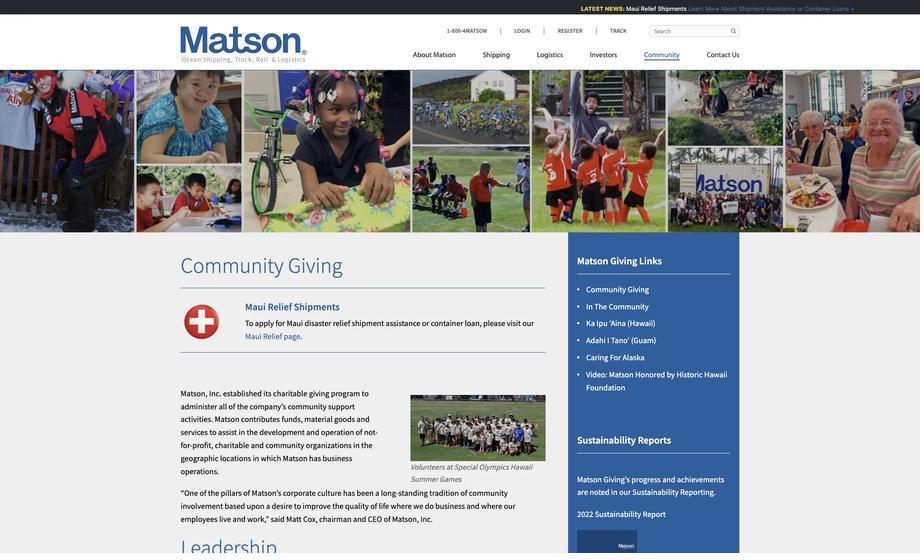 Task type: vqa. For each thing, say whether or not it's contained in the screenshot.
the leftmost Overview link
no



Task type: describe. For each thing, give the bounding box(es) containing it.
community inside "one of the pillars of matson's corporate culture has been a long-standing tradition of community involvement based upon a desire to improve the quality of life where we do business and where our employees live and work," said matt cox, chairman and ceo of matson, inc.
[[469, 489, 508, 499]]

sustainability reports
[[578, 434, 672, 447]]

and up which
[[251, 441, 264, 451]]

of right 'ceo'
[[384, 515, 391, 525]]

"one
[[181, 489, 198, 499]]

1 vertical spatial relief
[[268, 301, 292, 313]]

and down based
[[233, 515, 246, 525]]

video:
[[587, 370, 608, 380]]

shipment
[[734, 5, 760, 12]]

community inside the community link
[[645, 52, 680, 59]]

of up involvement
[[200, 489, 207, 499]]

long-
[[381, 489, 399, 499]]

development
[[260, 428, 305, 438]]

of down games
[[461, 489, 468, 499]]

report
[[643, 510, 666, 520]]

investors link
[[577, 47, 631, 66]]

of left life on the bottom of the page
[[371, 502, 378, 512]]

video: matson honored by historic hawaii foundation link
[[587, 370, 728, 393]]

matson, inc. established its charitable giving program to administer all of the company's community support activities. matson contributes funds, material goods and services to assist in the development and operation of not- for-profit, charitable and community organizations in the geographic locations in which matson has business operations.
[[181, 389, 378, 477]]

in the community
[[587, 302, 649, 312]]

loans
[[828, 5, 844, 12]]

contact
[[707, 52, 731, 59]]

to
[[245, 319, 254, 329]]

0 vertical spatial community
[[288, 402, 327, 412]]

special
[[454, 463, 478, 473]]

ka ipu 'aina (hawaii)
[[587, 319, 656, 329]]

2 vertical spatial sustainability
[[595, 510, 642, 520]]

corporate
[[283, 489, 316, 499]]

track link
[[597, 27, 627, 35]]

games
[[440, 475, 462, 485]]

reports
[[638, 434, 672, 447]]

culture
[[318, 489, 342, 499]]

alaska
[[623, 353, 645, 363]]

the down contributes at the bottom
[[247, 428, 258, 438]]

giving's
[[604, 475, 630, 485]]

2022 sustainability report
[[578, 510, 666, 520]]

geographic
[[181, 454, 219, 464]]

organizations
[[306, 441, 352, 451]]

community giving inside section
[[587, 284, 650, 295]]

1-800-4matson link
[[447, 27, 501, 35]]

for
[[276, 319, 285, 329]]

program
[[331, 389, 360, 399]]

business inside matson, inc. established its charitable giving program to administer all of the company's community support activities. matson contributes funds, material goods and services to assist in the development and operation of not- for-profit, charitable and community organizations in the geographic locations in which matson has business operations.
[[323, 454, 353, 464]]

the
[[595, 302, 608, 312]]

maui relief page link
[[245, 332, 300, 342]]

1 vertical spatial community
[[266, 441, 304, 451]]

learn
[[684, 5, 699, 12]]

1 horizontal spatial or
[[793, 5, 798, 12]]

matson inside matson giving's progress and achievements are noted in our sustainability reporting.
[[578, 475, 602, 485]]

its
[[264, 389, 272, 399]]

our inside matson giving's progress and achievements are noted in our sustainability reporting.
[[620, 488, 631, 498]]

at
[[447, 463, 453, 473]]

video: matson honored by historic hawaii foundation
[[587, 370, 728, 393]]

summer
[[411, 475, 438, 485]]

in right assist
[[239, 428, 245, 438]]

ka ipu 'aina (hawaii) link
[[587, 319, 656, 329]]

involvement
[[181, 502, 223, 512]]

company's
[[250, 402, 286, 412]]

adahi i tano' (guam) link
[[587, 336, 657, 346]]

maui down to
[[245, 332, 262, 342]]

2 horizontal spatial to
[[362, 389, 369, 399]]

relief inside to apply for maui disaster relief shipment assistance or container loan, please visit our maui relief page .
[[263, 332, 282, 342]]

work,"
[[248, 515, 269, 525]]

our inside "one of the pillars of matson's corporate culture has been a long-standing tradition of community involvement based upon a desire to improve the quality of life where we do business and where our employees live and work," said matt cox, chairman and ceo of matson, inc.
[[504, 502, 516, 512]]

based
[[225, 502, 245, 512]]

latest
[[576, 5, 599, 12]]

for-
[[181, 441, 193, 451]]

more
[[701, 5, 715, 12]]

0 vertical spatial shipments
[[653, 5, 682, 12]]

container
[[431, 319, 464, 329]]

in down operation
[[354, 441, 360, 451]]

has inside "one of the pillars of matson's corporate culture has been a long-standing tradition of community involvement based upon a desire to improve the quality of life where we do business and where our employees live and work," said matt cox, chairman and ceo of matson, inc.
[[343, 489, 355, 499]]

'aina
[[610, 319, 626, 329]]

2 where from the left
[[482, 502, 503, 512]]

business inside "one of the pillars of matson's corporate culture has been a long-standing tradition of community involvement based upon a desire to improve the quality of life where we do business and where our employees live and work," said matt cox, chairman and ceo of matson, inc.
[[436, 502, 465, 512]]

historic
[[677, 370, 703, 380]]

container
[[800, 5, 827, 12]]

progress
[[632, 475, 661, 485]]

community giving link
[[587, 284, 650, 295]]

noted
[[590, 488, 610, 498]]

0 vertical spatial about
[[716, 5, 733, 12]]

life
[[379, 502, 390, 512]]

contributes
[[241, 415, 280, 425]]

1-
[[447, 27, 452, 35]]

volunteers at special olympics hawaii summer games
[[411, 463, 533, 485]]

desire
[[272, 502, 293, 512]]

we
[[414, 502, 424, 512]]

achievements
[[678, 475, 725, 485]]

caring
[[587, 353, 609, 363]]

ipu
[[597, 319, 608, 329]]

sustainability inside matson giving's progress and achievements are noted in our sustainability reporting.
[[633, 488, 679, 498]]

matson giving's progress and achievements are noted in our sustainability reporting. link
[[578, 475, 725, 498]]

investors
[[591, 52, 618, 59]]

operation
[[321, 428, 354, 438]]

2022
[[578, 510, 594, 520]]

services
[[181, 428, 208, 438]]

0 vertical spatial charitable
[[273, 389, 308, 399]]

operations.
[[181, 467, 219, 477]]

established
[[223, 389, 262, 399]]

page
[[284, 332, 300, 342]]

maui up page
[[287, 319, 303, 329]]

in left which
[[253, 454, 259, 464]]

are
[[578, 488, 589, 498]]

do
[[425, 502, 434, 512]]

matson, inside "one of the pillars of matson's corporate culture has been a long-standing tradition of community involvement based upon a desire to improve the quality of life where we do business and where our employees live and work," said matt cox, chairman and ceo of matson, inc.
[[392, 515, 419, 525]]

adahi i tano' (guam)
[[587, 336, 657, 346]]

1-800-4matson
[[447, 27, 487, 35]]

community link
[[631, 47, 694, 66]]

live
[[219, 515, 231, 525]]

please
[[484, 319, 506, 329]]

top menu navigation
[[413, 47, 740, 66]]



Task type: locate. For each thing, give the bounding box(es) containing it.
of
[[229, 402, 236, 412], [356, 428, 363, 438], [200, 489, 207, 499], [244, 489, 250, 499], [461, 489, 468, 499], [371, 502, 378, 512], [384, 515, 391, 525]]

0 horizontal spatial hawaii
[[511, 463, 533, 473]]

administer
[[181, 402, 217, 412]]

and up not-
[[357, 415, 370, 425]]

reporting.
[[681, 488, 716, 498]]

sustainability down progress
[[633, 488, 679, 498]]

matson up assist
[[215, 415, 240, 425]]

None search field
[[650, 25, 740, 37]]

standing
[[399, 489, 428, 499]]

0 vertical spatial to
[[362, 389, 369, 399]]

charitable right "its"
[[273, 389, 308, 399]]

2 horizontal spatial our
[[620, 488, 631, 498]]

0 horizontal spatial charitable
[[215, 441, 249, 451]]

0 horizontal spatial matson,
[[181, 389, 208, 399]]

and down material
[[307, 428, 320, 438]]

sustainability
[[578, 434, 636, 447], [633, 488, 679, 498], [595, 510, 642, 520]]

matson giving's progress and achievements are noted in our sustainability reporting.
[[578, 475, 725, 498]]

inc. inside "one of the pillars of matson's corporate culture has been a long-standing tradition of community involvement based upon a desire to improve the quality of life where we do business and where our employees live and work," said matt cox, chairman and ceo of matson, inc.
[[421, 515, 433, 525]]

red circle with white cross in the middle image
[[181, 301, 223, 343]]

funds,
[[282, 415, 303, 425]]

giving
[[309, 389, 330, 399]]

employees
[[181, 515, 218, 525]]

of left not-
[[356, 428, 363, 438]]

which
[[261, 454, 281, 464]]

shipments
[[653, 5, 682, 12], [294, 301, 340, 313]]

1 horizontal spatial a
[[376, 489, 380, 499]]

0 horizontal spatial where
[[391, 502, 412, 512]]

and down volunteers at special olympics hawaii summer games
[[467, 502, 480, 512]]

0 horizontal spatial our
[[504, 502, 516, 512]]

logistics
[[538, 52, 563, 59]]

in down 'giving's'
[[612, 488, 618, 498]]

shipping link
[[470, 47, 524, 66]]

0 vertical spatial or
[[793, 5, 798, 12]]

"one of the pillars of matson's corporate culture has been a long-standing tradition of community involvement based upon a desire to improve the quality of life where we do business and where our employees live and work," said matt cox, chairman and ceo of matson, inc.
[[181, 489, 516, 525]]

hawaii right historic
[[705, 370, 728, 380]]

1 where from the left
[[391, 502, 412, 512]]

relief right news:
[[636, 5, 651, 12]]

1 vertical spatial or
[[422, 319, 430, 329]]

(guam)
[[632, 336, 657, 346]]

0 vertical spatial business
[[323, 454, 353, 464]]

us
[[733, 52, 740, 59]]

0 vertical spatial hawaii
[[705, 370, 728, 380]]

improve
[[303, 502, 331, 512]]

1 vertical spatial about
[[413, 52, 432, 59]]

a right upon
[[266, 502, 270, 512]]

0 horizontal spatial about
[[413, 52, 432, 59]]

links
[[640, 255, 662, 268]]

cox,
[[303, 515, 318, 525]]

relief
[[333, 319, 350, 329]]

1 vertical spatial a
[[266, 502, 270, 512]]

volunteers
[[411, 463, 445, 473]]

0 vertical spatial community giving
[[181, 252, 343, 279]]

quality
[[345, 502, 369, 512]]

or
[[793, 5, 798, 12], [422, 319, 430, 329]]

shipments left learn
[[653, 5, 682, 12]]

of right pillars
[[244, 489, 250, 499]]

been
[[357, 489, 374, 499]]

hawaii inside the video: matson honored by historic hawaii foundation
[[705, 370, 728, 380]]

i
[[608, 336, 610, 346]]

to
[[362, 389, 369, 399], [210, 428, 217, 438], [294, 502, 301, 512]]

maui up to
[[245, 301, 266, 313]]

business down tradition
[[436, 502, 465, 512]]

contact us
[[707, 52, 740, 59]]

0 vertical spatial matson,
[[181, 389, 208, 399]]

1 vertical spatial inc.
[[421, 515, 433, 525]]

where down volunteers at special olympics hawaii summer games
[[482, 502, 503, 512]]

to inside "one of the pillars of matson's corporate culture has been a long-standing tradition of community involvement based upon a desire to improve the quality of life where we do business and where our employees live and work," said matt cox, chairman and ceo of matson, inc.
[[294, 502, 301, 512]]

material
[[305, 415, 333, 425]]

apply
[[255, 319, 274, 329]]

blue matson logo with ocean, shipping, truck, rail and logistics written beneath it. image
[[181, 27, 307, 64]]

1 vertical spatial community giving
[[587, 284, 650, 295]]

inc. down 'do'
[[421, 515, 433, 525]]

hawaii right olympics at the right
[[511, 463, 533, 473]]

or left container
[[793, 5, 798, 12]]

matson down 1- on the top
[[434, 52, 456, 59]]

matson at special olympics hawaii 2016 image
[[411, 395, 546, 462]]

locations
[[220, 454, 251, 464]]

adahi
[[587, 336, 606, 346]]

or left container on the bottom
[[422, 319, 430, 329]]

1 horizontal spatial to
[[294, 502, 301, 512]]

2 vertical spatial community
[[469, 489, 508, 499]]

matson up are
[[578, 475, 602, 485]]

assist
[[218, 428, 237, 438]]

community down volunteers at special olympics hawaii summer games
[[469, 489, 508, 499]]

1 vertical spatial hawaii
[[511, 463, 533, 473]]

has inside matson, inc. established its charitable giving program to administer all of the company's community support activities. matson contributes funds, material goods and services to assist in the development and operation of not- for-profit, charitable and community organizations in the geographic locations in which matson has business operations.
[[309, 454, 321, 464]]

olympics
[[479, 463, 509, 473]]

all
[[219, 402, 227, 412]]

community up material
[[288, 402, 327, 412]]

learn more about shipment assistance or container loans > link
[[684, 5, 850, 12]]

community down the development
[[266, 441, 304, 451]]

1 horizontal spatial community giving
[[587, 284, 650, 295]]

support
[[328, 402, 355, 412]]

section containing matson giving links
[[557, 233, 751, 554]]

our inside to apply for maui disaster relief shipment assistance or container loan, please visit our maui relief page .
[[523, 319, 535, 329]]

inc. inside matson, inc. established its charitable giving program to administer all of the company's community support activities. matson contributes funds, material goods and services to assist in the development and operation of not- for-profit, charitable and community organizations in the geographic locations in which matson has business operations.
[[209, 389, 222, 399]]

800-
[[452, 27, 463, 35]]

matson up community giving link
[[578, 255, 609, 268]]

0 vertical spatial has
[[309, 454, 321, 464]]

foundation
[[587, 383, 626, 393]]

1 horizontal spatial about
[[716, 5, 733, 12]]

1 vertical spatial business
[[436, 502, 465, 512]]

where left the we
[[391, 502, 412, 512]]

hawaii
[[705, 370, 728, 380], [511, 463, 533, 473]]

and
[[357, 415, 370, 425], [307, 428, 320, 438], [251, 441, 264, 451], [663, 475, 676, 485], [467, 502, 480, 512], [233, 515, 246, 525], [353, 515, 367, 525]]

0 horizontal spatial or
[[422, 319, 430, 329]]

logistics link
[[524, 47, 577, 66]]

and inside matson giving's progress and achievements are noted in our sustainability reporting.
[[663, 475, 676, 485]]

1 horizontal spatial inc.
[[421, 515, 433, 525]]

the up involvement
[[208, 489, 219, 499]]

matson, down the we
[[392, 515, 419, 525]]

0 horizontal spatial a
[[266, 502, 270, 512]]

1 horizontal spatial hawaii
[[705, 370, 728, 380]]

in inside matson giving's progress and achievements are noted in our sustainability reporting.
[[612, 488, 618, 498]]

2 vertical spatial to
[[294, 502, 301, 512]]

in the community link
[[587, 302, 649, 312]]

has up quality
[[343, 489, 355, 499]]

for
[[610, 353, 622, 363]]

matson, up the administer
[[181, 389, 208, 399]]

1 horizontal spatial charitable
[[273, 389, 308, 399]]

to right 'program'
[[362, 389, 369, 399]]

sustainability down noted
[[595, 510, 642, 520]]

0 vertical spatial a
[[376, 489, 380, 499]]

matson giving links
[[578, 255, 662, 268]]

ceo
[[368, 515, 382, 525]]

matson right which
[[283, 454, 308, 464]]

0 horizontal spatial community giving
[[181, 252, 343, 279]]

matson foundation giving image
[[0, 56, 921, 233]]

of right "all" at the left
[[229, 402, 236, 412]]

search image
[[731, 28, 737, 34]]

where
[[391, 502, 412, 512], [482, 502, 503, 512]]

or inside to apply for maui disaster relief shipment assistance or container loan, please visit our maui relief page .
[[422, 319, 430, 329]]

matson inside the video: matson honored by historic hawaii foundation
[[609, 370, 634, 380]]

0 vertical spatial inc.
[[209, 389, 222, 399]]

0 vertical spatial our
[[523, 319, 535, 329]]

our down 'giving's'
[[620, 488, 631, 498]]

and down quality
[[353, 515, 367, 525]]

in
[[587, 302, 593, 312]]

our right visit
[[523, 319, 535, 329]]

the up chairman
[[333, 502, 344, 512]]

and right progress
[[663, 475, 676, 485]]

1 horizontal spatial shipments
[[653, 5, 682, 12]]

0 horizontal spatial to
[[210, 428, 217, 438]]

section
[[557, 233, 751, 554]]

tano'
[[612, 336, 630, 346]]

hawaii inside volunteers at special olympics hawaii summer games
[[511, 463, 533, 473]]

.
[[300, 332, 303, 342]]

ka
[[587, 319, 595, 329]]

0 vertical spatial sustainability
[[578, 434, 636, 447]]

charitable
[[273, 389, 308, 399], [215, 441, 249, 451]]

1 horizontal spatial where
[[482, 502, 503, 512]]

to left assist
[[210, 428, 217, 438]]

matson, inside matson, inc. established its charitable giving program to administer all of the company's community support activities. matson contributes funds, material goods and services to assist in the development and operation of not- for-profit, charitable and community organizations in the geographic locations in which matson has business operations.
[[181, 389, 208, 399]]

our down olympics at the right
[[504, 502, 516, 512]]

about matson
[[413, 52, 456, 59]]

the down established
[[237, 402, 248, 412]]

1 vertical spatial shipments
[[294, 301, 340, 313]]

0 horizontal spatial inc.
[[209, 389, 222, 399]]

track
[[611, 27, 627, 35]]

upon
[[247, 502, 265, 512]]

about inside about matson link
[[413, 52, 432, 59]]

disaster
[[305, 319, 332, 329]]

1 vertical spatial matson,
[[392, 515, 419, 525]]

1 vertical spatial sustainability
[[633, 488, 679, 498]]

sustainability up 'giving's'
[[578, 434, 636, 447]]

matson's
[[252, 489, 282, 499]]

Search search field
[[650, 25, 740, 37]]

1 vertical spatial charitable
[[215, 441, 249, 451]]

assistance
[[386, 319, 421, 329]]

1 horizontal spatial matson,
[[392, 515, 419, 525]]

caring for alaska
[[587, 353, 645, 363]]

1 horizontal spatial business
[[436, 502, 465, 512]]

matson,
[[181, 389, 208, 399], [392, 515, 419, 525]]

0 horizontal spatial has
[[309, 454, 321, 464]]

0 vertical spatial relief
[[636, 5, 651, 12]]

2 vertical spatial relief
[[263, 332, 282, 342]]

inc. up "all" at the left
[[209, 389, 222, 399]]

visit
[[507, 319, 521, 329]]

0 horizontal spatial business
[[323, 454, 353, 464]]

1 vertical spatial our
[[620, 488, 631, 498]]

contact us link
[[694, 47, 740, 66]]

charitable up locations
[[215, 441, 249, 451]]

shipments up disaster
[[294, 301, 340, 313]]

1 horizontal spatial has
[[343, 489, 355, 499]]

login
[[515, 27, 531, 35]]

tradition
[[430, 489, 459, 499]]

login link
[[501, 27, 544, 35]]

1 horizontal spatial our
[[523, 319, 535, 329]]

1 vertical spatial has
[[343, 489, 355, 499]]

maui right news:
[[621, 5, 635, 12]]

>
[[846, 5, 850, 12]]

matt
[[287, 515, 302, 525]]

matson down for
[[609, 370, 634, 380]]

1 vertical spatial to
[[210, 428, 217, 438]]

0 horizontal spatial shipments
[[294, 301, 340, 313]]

relief down for
[[263, 332, 282, 342]]

matson inside top menu navigation
[[434, 52, 456, 59]]

has down organizations
[[309, 454, 321, 464]]

2 vertical spatial our
[[504, 502, 516, 512]]

4matson
[[463, 27, 487, 35]]

relief up for
[[268, 301, 292, 313]]

to down the corporate
[[294, 502, 301, 512]]

business down organizations
[[323, 454, 353, 464]]

a
[[376, 489, 380, 499], [266, 502, 270, 512]]

the down not-
[[362, 441, 373, 451]]

a right been
[[376, 489, 380, 499]]



